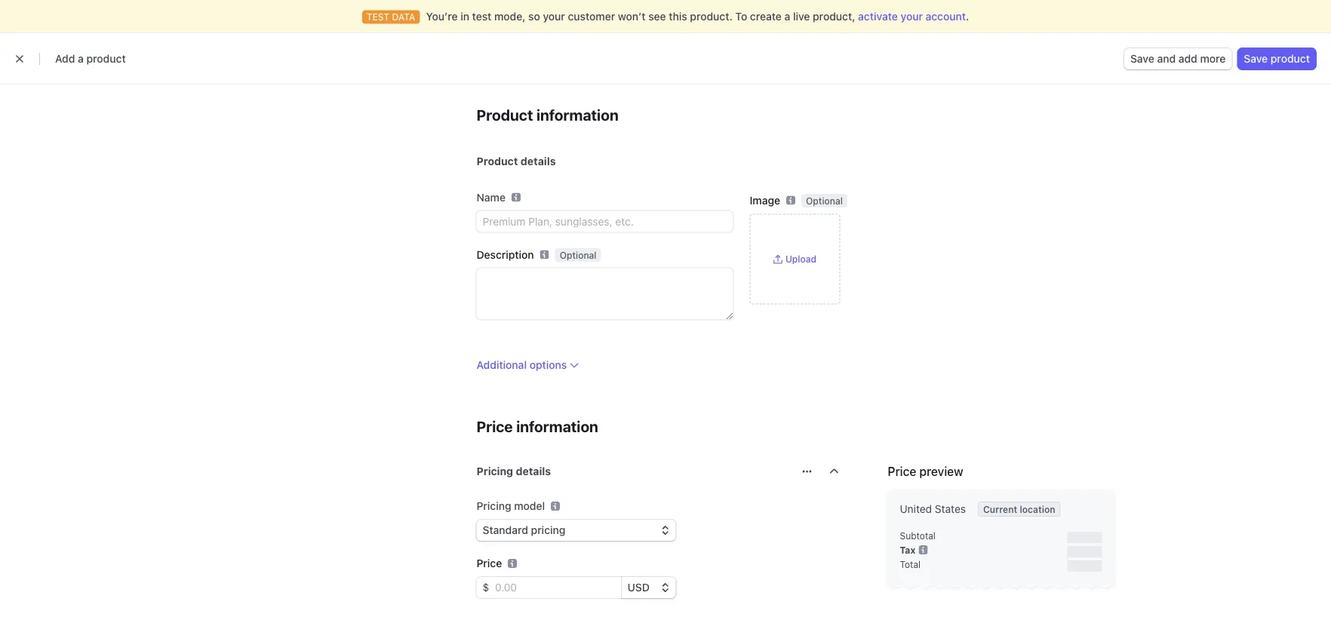 Task type: vqa. For each thing, say whether or not it's contained in the screenshot.
Test mode 'checkbox'
no



Task type: locate. For each thing, give the bounding box(es) containing it.
more
[[1201, 52, 1226, 65]]

account
[[926, 10, 966, 23]]

optional
[[806, 196, 843, 206], [560, 250, 597, 260]]

options
[[530, 359, 567, 371]]

price preview
[[888, 465, 964, 479]]

price up $
[[477, 558, 502, 570]]

2 product from the left
[[1271, 52, 1311, 65]]

price up pricing details
[[477, 418, 513, 436]]

details up "model"
[[516, 465, 551, 478]]

save inside button
[[1131, 52, 1155, 65]]

information for product information
[[537, 106, 619, 123]]

states
[[935, 503, 966, 516]]

0 horizontal spatial your
[[543, 10, 565, 23]]

1 pricing from the top
[[477, 465, 513, 478]]

1 vertical spatial details
[[516, 465, 551, 478]]

2 vertical spatial price
[[477, 558, 502, 570]]

2 pricing from the top
[[477, 500, 512, 513]]

mode,
[[494, 10, 526, 23]]

pricing inside 'pricing details' button
[[477, 465, 513, 478]]

1 horizontal spatial a
[[785, 10, 791, 23]]

1 product from the top
[[477, 106, 533, 123]]

details down product information
[[521, 155, 556, 167]]

pricing model
[[477, 500, 545, 513]]

1 vertical spatial optional
[[560, 250, 597, 260]]

info image
[[919, 546, 928, 555]]

preview
[[920, 465, 964, 479]]

0 horizontal spatial save
[[1131, 52, 1155, 65]]

your right 'so'
[[543, 10, 565, 23]]

a left the live
[[785, 10, 791, 23]]

0 vertical spatial pricing
[[477, 465, 513, 478]]

payments
[[113, 42, 162, 54]]

tab list
[[58, 112, 1243, 140]]

save right more
[[1244, 52, 1268, 65]]

optional right image
[[806, 196, 843, 206]]

product inside button
[[1271, 52, 1311, 65]]

0 vertical spatial details
[[521, 155, 556, 167]]

usd
[[628, 582, 650, 594]]

1 vertical spatial a
[[78, 52, 84, 65]]

product.
[[690, 10, 733, 23]]

pricing
[[477, 465, 513, 478], [477, 500, 512, 513]]

1 horizontal spatial optional
[[806, 196, 843, 206]]

0 vertical spatial product
[[477, 106, 533, 123]]

1 save from the left
[[1131, 52, 1155, 65]]

pricing details button
[[468, 455, 794, 484]]

None text field
[[477, 268, 733, 320]]

pricing left "model"
[[477, 500, 512, 513]]

1 vertical spatial product
[[477, 155, 518, 167]]

price for price preview
[[888, 465, 917, 479]]

products
[[58, 84, 148, 109]]

location
[[1020, 504, 1056, 515]]

optional down premium plan, sunglasses, etc. text box
[[560, 250, 597, 260]]

1 horizontal spatial product
[[1271, 52, 1311, 65]]

1 vertical spatial pricing
[[477, 500, 512, 513]]

optional for description
[[560, 250, 597, 260]]

.
[[966, 10, 970, 23]]

activate your account link
[[859, 10, 966, 23]]

info element
[[551, 502, 560, 511]]

1 horizontal spatial save
[[1244, 52, 1268, 65]]

add a product
[[55, 52, 126, 65]]

see
[[649, 10, 666, 23]]

current
[[984, 504, 1018, 515]]

your
[[543, 10, 565, 23], [901, 10, 923, 23]]

0 horizontal spatial product
[[86, 52, 126, 65]]

product up product details
[[477, 106, 533, 123]]

price left preview
[[888, 465, 917, 479]]

test
[[1167, 42, 1188, 54]]

customer
[[568, 10, 615, 23]]

0 vertical spatial optional
[[806, 196, 843, 206]]

product
[[477, 106, 533, 123], [477, 155, 518, 167]]

0 vertical spatial price
[[477, 418, 513, 436]]

pricing up pricing model
[[477, 465, 513, 478]]

2 save from the left
[[1244, 52, 1268, 65]]

save left and
[[1131, 52, 1155, 65]]

0 horizontal spatial optional
[[560, 250, 597, 260]]

product
[[86, 52, 126, 65], [1271, 52, 1311, 65]]

information for price information
[[516, 418, 599, 436]]

live
[[793, 10, 810, 23]]

subtotal
[[900, 531, 936, 541]]

product up name
[[477, 155, 518, 167]]

create
[[750, 10, 782, 23]]

price
[[477, 418, 513, 436], [888, 465, 917, 479], [477, 558, 502, 570]]

details inside button
[[516, 465, 551, 478]]

usd button
[[622, 578, 676, 599]]

2 product from the top
[[477, 155, 518, 167]]

save inside button
[[1244, 52, 1268, 65]]

save product button
[[1238, 48, 1317, 69]]

save
[[1131, 52, 1155, 65], [1244, 52, 1268, 65]]

1 vertical spatial price
[[888, 465, 917, 479]]

information
[[537, 106, 619, 123], [516, 418, 599, 436]]

0.00 text field
[[489, 578, 622, 599]]

a right add
[[78, 52, 84, 65]]

product information
[[477, 106, 619, 123]]

you're
[[426, 10, 458, 23]]

0 vertical spatial information
[[537, 106, 619, 123]]

so
[[529, 10, 540, 23]]

additional options
[[477, 359, 567, 371]]

product for product information
[[477, 106, 533, 123]]

optional for image
[[806, 196, 843, 206]]

your right activate
[[901, 10, 923, 23]]

details for pricing details
[[516, 465, 551, 478]]

1 your from the left
[[543, 10, 565, 23]]

1 vertical spatial information
[[516, 418, 599, 436]]

pricing details
[[477, 465, 551, 478]]

2 your from the left
[[901, 10, 923, 23]]

pricing for pricing model
[[477, 500, 512, 513]]

a
[[785, 10, 791, 23], [78, 52, 84, 65]]

1 horizontal spatial your
[[901, 10, 923, 23]]

details
[[521, 155, 556, 167], [516, 465, 551, 478]]



Task type: describe. For each thing, give the bounding box(es) containing it.
test mode
[[1167, 42, 1219, 54]]

additional options button
[[477, 357, 579, 373]]

you're in test mode, so your customer won't see this product. to create a live product, activate your account .
[[426, 10, 970, 23]]

developers link
[[1087, 39, 1158, 57]]

current location
[[984, 504, 1056, 515]]

save product
[[1244, 52, 1311, 65]]

0 horizontal spatial a
[[78, 52, 84, 65]]

and
[[1158, 52, 1176, 65]]

add
[[55, 52, 75, 65]]

additional
[[477, 359, 527, 371]]

model
[[514, 500, 545, 513]]

save for save product
[[1244, 52, 1268, 65]]

price for price information
[[477, 418, 513, 436]]

Search… search field
[[465, 7, 836, 26]]

info image
[[551, 502, 560, 511]]

price information
[[477, 418, 599, 436]]

tax
[[900, 545, 916, 556]]

united
[[900, 503, 932, 516]]

save and add more
[[1131, 52, 1226, 65]]

developers
[[1094, 42, 1151, 54]]

0 vertical spatial a
[[785, 10, 791, 23]]

mode
[[1191, 42, 1219, 54]]

activate
[[859, 10, 898, 23]]

product details
[[477, 155, 556, 167]]

united states
[[900, 503, 966, 516]]

home
[[66, 42, 95, 54]]

svg image
[[803, 467, 812, 476]]

add
[[1179, 52, 1198, 65]]

upload button
[[774, 253, 817, 265]]

test
[[472, 10, 492, 23]]

$ button
[[477, 578, 489, 599]]

to
[[736, 10, 748, 23]]

upload
[[786, 254, 817, 265]]

home link
[[58, 39, 103, 57]]

$
[[483, 582, 489, 594]]

search…
[[489, 11, 528, 22]]

product for product details
[[477, 155, 518, 167]]

save for save and add more
[[1131, 52, 1155, 65]]

pricing for pricing details
[[477, 465, 513, 478]]

total
[[900, 559, 921, 570]]

1 product from the left
[[86, 52, 126, 65]]

payments link
[[106, 39, 170, 57]]

in
[[461, 10, 470, 23]]

Premium Plan, sunglasses, etc. text field
[[477, 211, 733, 232]]

this
[[669, 10, 688, 23]]

won't
[[618, 10, 646, 23]]

name
[[477, 191, 506, 203]]

save and add more button
[[1125, 48, 1232, 69]]

details for product details
[[521, 155, 556, 167]]

description
[[477, 248, 534, 261]]

product,
[[813, 10, 856, 23]]

image
[[750, 194, 781, 206]]



